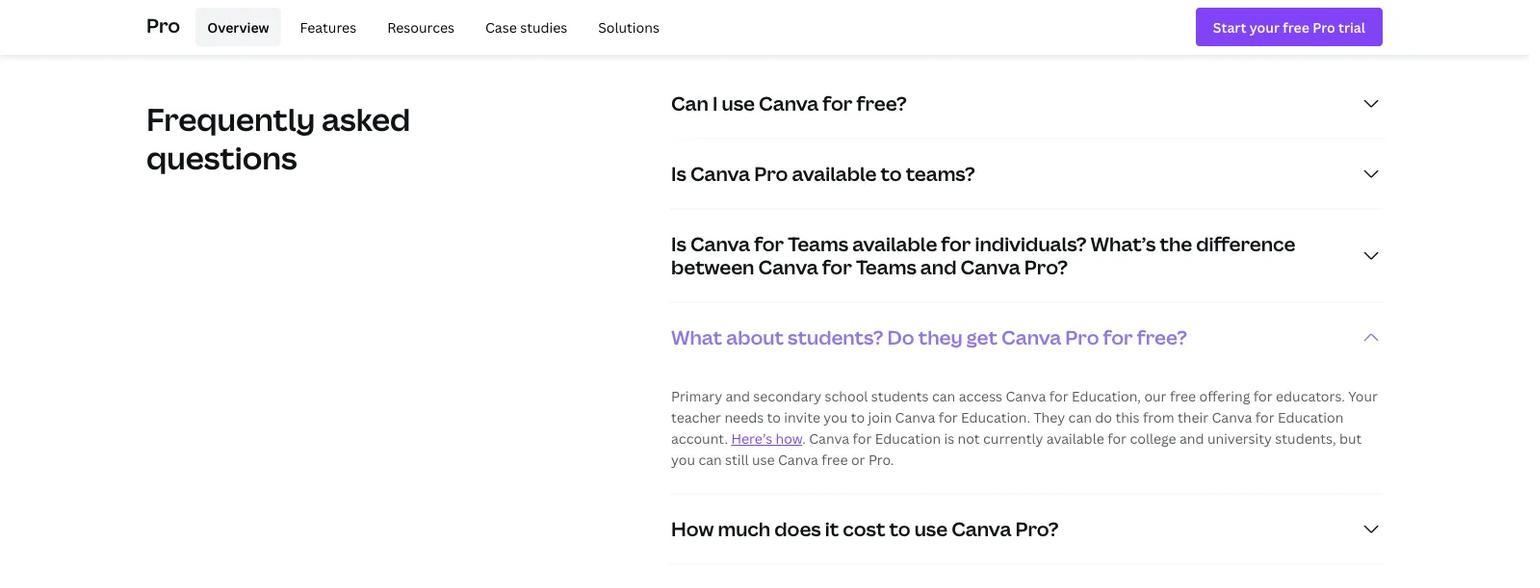Task type: describe. For each thing, give the bounding box(es) containing it.
you inside primary and secondary school students can access canva for education, our free offering for educators. your teacher needs to invite you to join canva for education. they can do this from their canva for education account.
[[824, 408, 848, 427]]

students,
[[1275, 430, 1336, 448]]

do
[[887, 324, 915, 351]]

here's
[[731, 430, 772, 448]]

0 vertical spatial pro
[[146, 11, 180, 38]]

overview
[[207, 18, 269, 36]]

much
[[718, 516, 771, 542]]

case
[[485, 18, 517, 36]]

secondary
[[753, 387, 822, 406]]

you inside ". canva for education is not currently available for college and university students, but you can still use canva free or pro."
[[671, 451, 695, 469]]

how much does it cost to use canva pro?
[[671, 516, 1059, 542]]

case studies
[[485, 18, 567, 36]]

the
[[1160, 231, 1192, 257]]

join
[[868, 408, 892, 427]]

is for is canva pro available to teams?
[[671, 160, 686, 187]]

students
[[871, 387, 929, 406]]

here's how link
[[731, 430, 802, 448]]

account.
[[671, 430, 728, 448]]

not
[[958, 430, 980, 448]]

between
[[671, 254, 755, 280]]

features link
[[289, 8, 368, 46]]

. canva for education is not currently available for college and university students, but you can still use canva free or pro.
[[671, 430, 1362, 469]]

to left join
[[851, 408, 865, 427]]

free inside ". canva for education is not currently available for college and university students, but you can still use canva free or pro."
[[822, 451, 848, 469]]

i
[[713, 90, 718, 117]]

0 horizontal spatial free?
[[857, 90, 907, 117]]

do
[[1095, 408, 1112, 427]]

offering
[[1200, 387, 1250, 406]]

resources
[[387, 18, 455, 36]]

for up is canva pro available to teams?
[[823, 90, 853, 117]]

and inside ". canva for education is not currently available for college and university students, but you can still use canva free or pro."
[[1180, 430, 1204, 448]]

to left 'teams?'
[[881, 160, 902, 187]]

features
[[300, 18, 356, 36]]

to up here's how
[[767, 408, 781, 427]]

solutions link
[[587, 8, 671, 46]]

resources link
[[376, 8, 466, 46]]

they
[[1034, 408, 1065, 427]]

solutions
[[598, 18, 660, 36]]

still
[[725, 451, 749, 469]]

studies
[[520, 18, 567, 36]]

what
[[671, 324, 722, 351]]

for down 'teams?'
[[941, 231, 971, 257]]

education,
[[1072, 387, 1141, 406]]

and inside primary and secondary school students can access canva for education, our free offering for educators. your teacher needs to invite you to join canva for education. they can do this from their canva for education account.
[[726, 387, 750, 406]]

.
[[802, 430, 806, 448]]

free inside primary and secondary school students can access canva for education, our free offering for educators. your teacher needs to invite you to join canva for education. they can do this from their canva for education account.
[[1170, 387, 1196, 406]]

asked
[[322, 98, 411, 140]]

difference
[[1196, 231, 1296, 257]]

their
[[1178, 408, 1209, 427]]

menu bar inside pro element
[[188, 8, 671, 46]]

about
[[726, 324, 784, 351]]

use inside ". canva for education is not currently available for college and university students, but you can still use canva free or pro."
[[752, 451, 775, 469]]

what about students? do they get canva pro for free?
[[671, 324, 1188, 351]]

1 vertical spatial pro?
[[1015, 516, 1059, 542]]

or
[[851, 451, 865, 469]]

how
[[776, 430, 802, 448]]

pro.
[[869, 451, 894, 469]]

available inside ". canva for education is not currently available for college and university students, but you can still use canva free or pro."
[[1047, 430, 1104, 448]]

is canva for teams available for individuals? what's the difference between canva for teams and canva pro? button
[[671, 210, 1383, 302]]

individuals?
[[975, 231, 1087, 257]]

for up the "students?"
[[822, 254, 852, 280]]

it
[[825, 516, 839, 542]]

teacher
[[671, 408, 721, 427]]

primary and secondary school students can access canva for education, our free offering for educators. your teacher needs to invite you to join canva for education. they can do this from their canva for education account.
[[671, 387, 1378, 448]]

can
[[671, 90, 709, 117]]

education inside ". canva for education is not currently available for college and university students, but you can still use canva free or pro."
[[875, 430, 941, 448]]

available inside is canva for teams available for individuals? what's the difference between canva for teams and canva pro?
[[852, 231, 937, 257]]

university
[[1208, 430, 1272, 448]]

1 horizontal spatial can
[[932, 387, 956, 406]]



Task type: locate. For each thing, give the bounding box(es) containing it.
2 vertical spatial pro
[[1065, 324, 1099, 351]]

and up needs
[[726, 387, 750, 406]]

your
[[1348, 387, 1378, 406]]

they
[[918, 324, 963, 351]]

0 horizontal spatial teams
[[788, 231, 849, 257]]

1 horizontal spatial and
[[921, 254, 957, 280]]

can
[[932, 387, 956, 406], [1069, 408, 1092, 427], [699, 451, 722, 469]]

1 vertical spatial pro
[[754, 160, 788, 187]]

does
[[774, 516, 821, 542]]

0 horizontal spatial education
[[875, 430, 941, 448]]

1 vertical spatial is
[[671, 231, 686, 257]]

our
[[1144, 387, 1167, 406]]

available
[[792, 160, 877, 187], [852, 231, 937, 257], [1047, 430, 1104, 448]]

use right cost
[[915, 516, 948, 542]]

canva
[[759, 90, 819, 117], [690, 160, 750, 187], [690, 231, 750, 257], [758, 254, 818, 280], [961, 254, 1021, 280], [1002, 324, 1061, 351], [1006, 387, 1046, 406], [895, 408, 936, 427], [1212, 408, 1252, 427], [809, 430, 849, 448], [778, 451, 818, 469], [952, 516, 1012, 542]]

0 horizontal spatial can
[[699, 451, 722, 469]]

you
[[824, 408, 848, 427], [671, 451, 695, 469]]

1 vertical spatial can
[[1069, 408, 1092, 427]]

pro? down ". canva for education is not currently available for college and university students, but you can still use canva free or pro."
[[1015, 516, 1059, 542]]

free left or
[[822, 451, 848, 469]]

0 vertical spatial available
[[792, 160, 877, 187]]

frequently asked questions
[[146, 98, 411, 179]]

overview link
[[196, 8, 281, 46]]

1 vertical spatial free
[[822, 451, 848, 469]]

can left the access
[[932, 387, 956, 406]]

free up their
[[1170, 387, 1196, 406]]

1 vertical spatial available
[[852, 231, 937, 257]]

0 horizontal spatial and
[[726, 387, 750, 406]]

education inside primary and secondary school students can access canva for education, our free offering for educators. your teacher needs to invite you to join canva for education. they can do this from their canva for education account.
[[1278, 408, 1344, 427]]

menu bar containing overview
[[188, 8, 671, 46]]

here's how
[[731, 430, 802, 448]]

for
[[823, 90, 853, 117], [754, 231, 784, 257], [941, 231, 971, 257], [822, 254, 852, 280], [1103, 324, 1133, 351], [1049, 387, 1069, 406], [1254, 387, 1273, 406], [939, 408, 958, 427], [1256, 408, 1275, 427], [853, 430, 872, 448], [1108, 430, 1127, 448]]

but
[[1340, 430, 1362, 448]]

1 horizontal spatial teams
[[856, 254, 917, 280]]

1 horizontal spatial you
[[824, 408, 848, 427]]

needs
[[725, 408, 764, 427]]

teams down is canva pro available to teams?
[[788, 231, 849, 257]]

you down account.
[[671, 451, 695, 469]]

1 horizontal spatial free?
[[1137, 324, 1188, 351]]

1 vertical spatial education
[[875, 430, 941, 448]]

0 horizontal spatial you
[[671, 451, 695, 469]]

pro? up what about students? do they get canva pro for free? dropdown button
[[1024, 254, 1068, 280]]

students?
[[788, 324, 884, 351]]

what about students? do they get canva pro for free? button
[[671, 303, 1383, 372]]

from
[[1143, 408, 1175, 427]]

invite
[[784, 408, 820, 427]]

how
[[671, 516, 714, 542]]

is inside is canva for teams available for individuals? what's the difference between canva for teams and canva pro?
[[671, 231, 686, 257]]

for down this
[[1108, 430, 1127, 448]]

2 vertical spatial can
[[699, 451, 722, 469]]

is canva pro available to teams? button
[[671, 139, 1383, 209]]

0 horizontal spatial pro
[[146, 11, 180, 38]]

available down they
[[1047, 430, 1104, 448]]

and inside is canva for teams available for individuals? what's the difference between canva for teams and canva pro?
[[921, 254, 957, 280]]

free?
[[857, 90, 907, 117], [1137, 324, 1188, 351]]

and down their
[[1180, 430, 1204, 448]]

0 vertical spatial pro?
[[1024, 254, 1068, 280]]

teams
[[788, 231, 849, 257], [856, 254, 917, 280]]

education.
[[961, 408, 1031, 427]]

education
[[1278, 408, 1344, 427], [875, 430, 941, 448]]

pro left overview
[[146, 11, 180, 38]]

can i use canva for free?
[[671, 90, 907, 117]]

0 vertical spatial can
[[932, 387, 956, 406]]

2 vertical spatial available
[[1047, 430, 1104, 448]]

frequently
[[146, 98, 315, 140]]

for right offering
[[1254, 387, 1273, 406]]

pro
[[146, 11, 180, 38], [754, 160, 788, 187], [1065, 324, 1099, 351]]

education down educators.
[[1278, 408, 1344, 427]]

get
[[967, 324, 998, 351]]

for up is
[[939, 408, 958, 427]]

can left do
[[1069, 408, 1092, 427]]

for up they
[[1049, 387, 1069, 406]]

primary
[[671, 387, 722, 406]]

teams?
[[906, 160, 975, 187]]

1 vertical spatial free?
[[1137, 324, 1188, 351]]

is down can at the top of the page
[[671, 160, 686, 187]]

free? up is canva pro available to teams?
[[857, 90, 907, 117]]

0 vertical spatial you
[[824, 408, 848, 427]]

2 horizontal spatial and
[[1180, 430, 1204, 448]]

for down is canva pro available to teams?
[[754, 231, 784, 257]]

1 is from the top
[[671, 160, 686, 187]]

can i use canva for free? button
[[671, 69, 1383, 138]]

1 horizontal spatial education
[[1278, 408, 1344, 427]]

2 horizontal spatial can
[[1069, 408, 1092, 427]]

1 vertical spatial you
[[671, 451, 695, 469]]

for up or
[[853, 430, 872, 448]]

is for is canva for teams available for individuals? what's the difference between canva for teams and canva pro?
[[671, 231, 686, 257]]

free? up "our"
[[1137, 324, 1188, 351]]

is canva for teams available for individuals? what's the difference between canva for teams and canva pro?
[[671, 231, 1296, 280]]

0 vertical spatial and
[[921, 254, 957, 280]]

use
[[722, 90, 755, 117], [752, 451, 775, 469], [915, 516, 948, 542]]

can down account.
[[699, 451, 722, 469]]

2 vertical spatial and
[[1180, 430, 1204, 448]]

1 horizontal spatial pro
[[754, 160, 788, 187]]

pro element
[[146, 0, 1383, 54]]

1 vertical spatial and
[[726, 387, 750, 406]]

available down 'teams?'
[[852, 231, 937, 257]]

can inside ". canva for education is not currently available for college and university students, but you can still use canva free or pro."
[[699, 451, 722, 469]]

questions
[[146, 137, 297, 179]]

for up education,
[[1103, 324, 1133, 351]]

this
[[1116, 408, 1140, 427]]

cost
[[843, 516, 885, 542]]

for up university
[[1256, 408, 1275, 427]]

pro up education,
[[1065, 324, 1099, 351]]

teams up do
[[856, 254, 917, 280]]

pro? inside is canva for teams available for individuals? what's the difference between canva for teams and canva pro?
[[1024, 254, 1068, 280]]

is canva pro available to teams?
[[671, 160, 975, 187]]

is
[[944, 430, 954, 448]]

access
[[959, 387, 1003, 406]]

1 vertical spatial use
[[752, 451, 775, 469]]

use right the i
[[722, 90, 755, 117]]

case studies link
[[474, 8, 579, 46]]

2 horizontal spatial pro
[[1065, 324, 1099, 351]]

currently
[[983, 430, 1043, 448]]

you down school
[[824, 408, 848, 427]]

menu bar
[[188, 8, 671, 46]]

available down can i use canva for free?
[[792, 160, 877, 187]]

0 horizontal spatial free
[[822, 451, 848, 469]]

what's
[[1091, 231, 1156, 257]]

how much does it cost to use canva pro? button
[[671, 495, 1383, 564]]

0 vertical spatial free?
[[857, 90, 907, 117]]

free
[[1170, 387, 1196, 406], [822, 451, 848, 469]]

pro?
[[1024, 254, 1068, 280], [1015, 516, 1059, 542]]

and
[[921, 254, 957, 280], [726, 387, 750, 406], [1180, 430, 1204, 448]]

2 is from the top
[[671, 231, 686, 257]]

2 vertical spatial use
[[915, 516, 948, 542]]

pro down can i use canva for free?
[[754, 160, 788, 187]]

0 vertical spatial is
[[671, 160, 686, 187]]

education up pro.
[[875, 430, 941, 448]]

is up "what"
[[671, 231, 686, 257]]

1 horizontal spatial free
[[1170, 387, 1196, 406]]

0 vertical spatial education
[[1278, 408, 1344, 427]]

0 vertical spatial free
[[1170, 387, 1196, 406]]

school
[[825, 387, 868, 406]]

to right cost
[[889, 516, 911, 542]]

educators.
[[1276, 387, 1345, 406]]

use down here's how
[[752, 451, 775, 469]]

college
[[1130, 430, 1176, 448]]

to
[[881, 160, 902, 187], [767, 408, 781, 427], [851, 408, 865, 427], [889, 516, 911, 542]]

is
[[671, 160, 686, 187], [671, 231, 686, 257]]

0 vertical spatial use
[[722, 90, 755, 117]]

and up they
[[921, 254, 957, 280]]



Task type: vqa. For each thing, say whether or not it's contained in the screenshot.
the right a
no



